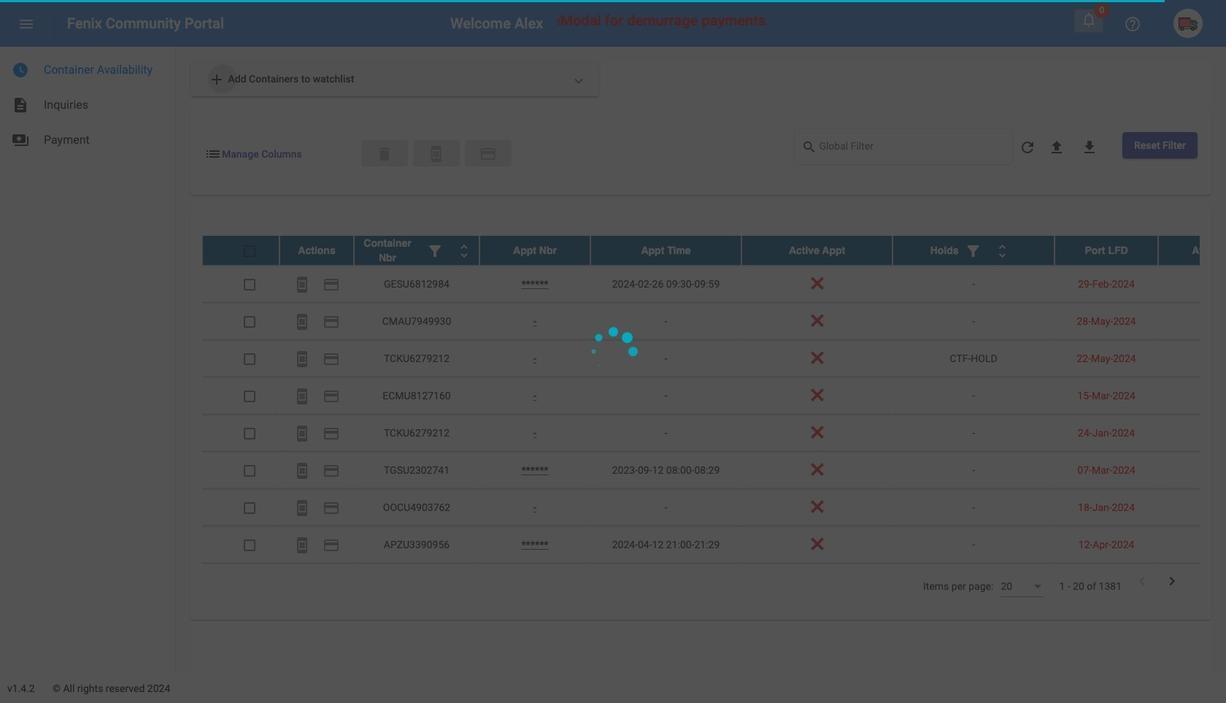 Task type: vqa. For each thing, say whether or not it's contained in the screenshot.
The Reset Filter button at the right of the page
no



Task type: describe. For each thing, give the bounding box(es) containing it.
7 row from the top
[[202, 452, 1227, 489]]

2 column header from the left
[[354, 236, 480, 265]]

8 row from the top
[[202, 489, 1227, 526]]

6 column header from the left
[[893, 236, 1055, 265]]

8 column header from the left
[[1159, 236, 1227, 265]]

3 row from the top
[[202, 303, 1227, 340]]

1 column header from the left
[[280, 236, 354, 265]]

6 row from the top
[[202, 415, 1227, 452]]

10 row from the top
[[202, 564, 1227, 601]]

delete image
[[376, 145, 393, 163]]

no color image inside column header
[[965, 243, 982, 260]]

3 column header from the left
[[480, 236, 591, 265]]



Task type: locate. For each thing, give the bounding box(es) containing it.
5 row from the top
[[202, 378, 1227, 415]]

no color image
[[12, 96, 29, 114], [802, 138, 820, 156], [1081, 139, 1099, 156], [204, 145, 222, 163], [479, 145, 497, 163], [426, 243, 444, 260], [456, 243, 473, 260], [994, 243, 1012, 260], [323, 276, 340, 294], [294, 313, 311, 331], [294, 351, 311, 368], [294, 388, 311, 405], [294, 425, 311, 443], [323, 425, 340, 443], [323, 462, 340, 480], [323, 500, 340, 517], [323, 537, 340, 554], [1134, 572, 1151, 590], [1164, 572, 1181, 590]]

no color image
[[1081, 11, 1098, 28], [18, 16, 35, 33], [1124, 16, 1142, 33], [12, 61, 29, 79], [12, 131, 29, 149], [1019, 139, 1037, 156], [1048, 139, 1066, 156], [428, 145, 445, 163], [965, 243, 982, 260], [294, 276, 311, 294], [323, 313, 340, 331], [323, 351, 340, 368], [323, 388, 340, 405], [294, 462, 311, 480], [294, 500, 311, 517], [294, 537, 311, 554]]

row
[[202, 236, 1227, 266], [202, 266, 1227, 303], [202, 303, 1227, 340], [202, 340, 1227, 378], [202, 378, 1227, 415], [202, 415, 1227, 452], [202, 452, 1227, 489], [202, 489, 1227, 526], [202, 526, 1227, 564], [202, 564, 1227, 601]]

9 row from the top
[[202, 526, 1227, 564]]

grid
[[202, 236, 1227, 601]]

4 row from the top
[[202, 340, 1227, 378]]

column header
[[280, 236, 354, 265], [354, 236, 480, 265], [480, 236, 591, 265], [591, 236, 742, 265], [742, 236, 893, 265], [893, 236, 1055, 265], [1055, 236, 1159, 265], [1159, 236, 1227, 265]]

navigation
[[0, 47, 175, 158]]

1 row from the top
[[202, 236, 1227, 266]]

4 column header from the left
[[591, 236, 742, 265]]

cell
[[1159, 266, 1227, 302], [1159, 303, 1227, 340], [1159, 340, 1227, 377], [1159, 378, 1227, 414], [1159, 415, 1227, 451], [1159, 452, 1227, 488], [1159, 489, 1227, 526], [1159, 526, 1227, 563], [202, 564, 280, 600], [280, 564, 354, 600], [354, 564, 480, 600], [480, 564, 591, 600], [591, 564, 742, 600], [742, 564, 893, 600], [893, 564, 1055, 600], [1055, 564, 1159, 600], [1159, 564, 1227, 600]]

7 column header from the left
[[1055, 236, 1159, 265]]

5 column header from the left
[[742, 236, 893, 265]]

2 row from the top
[[202, 266, 1227, 303]]

Global Watchlist Filter field
[[820, 143, 1006, 155]]



